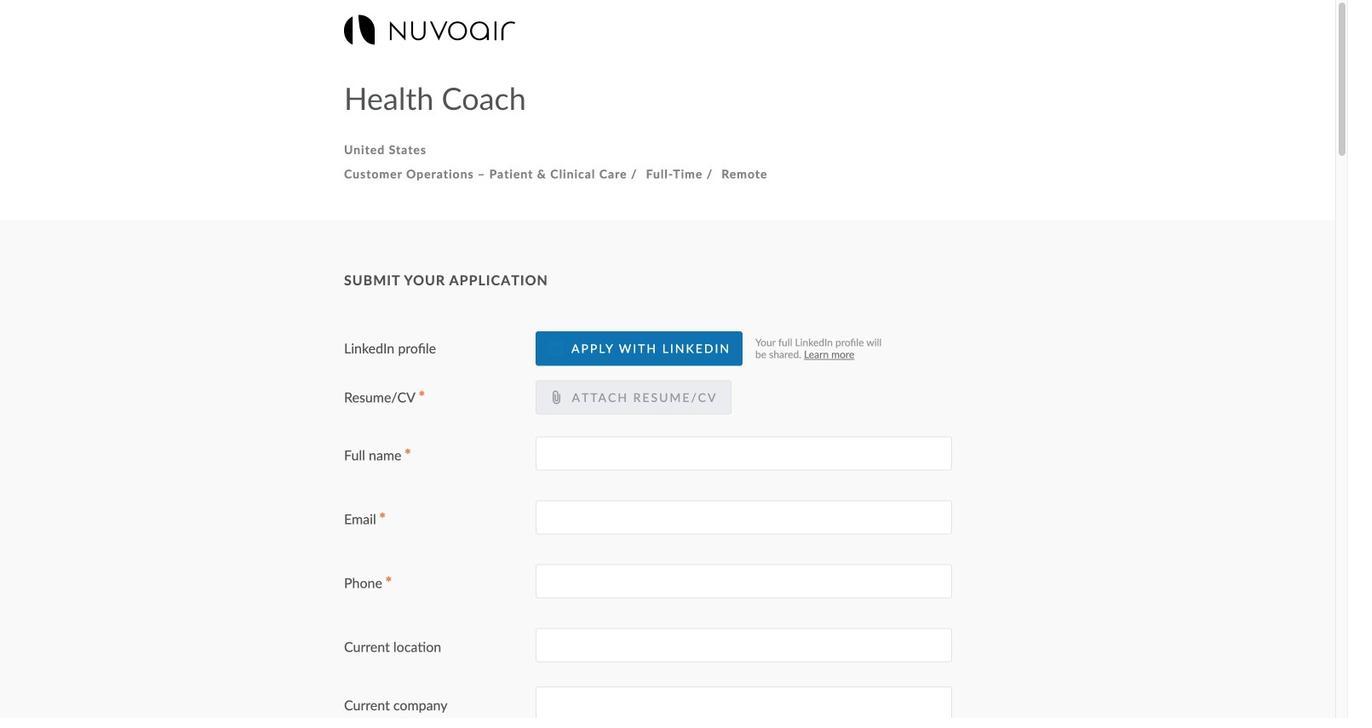 Task type: locate. For each thing, give the bounding box(es) containing it.
None text field
[[536, 687, 952, 718]]

None email field
[[536, 501, 952, 535]]

nuvoair logo image
[[344, 15, 515, 45]]

paperclip image
[[549, 391, 563, 404]]

None text field
[[536, 437, 952, 471], [536, 565, 952, 599], [536, 628, 952, 663], [536, 437, 952, 471], [536, 565, 952, 599], [536, 628, 952, 663]]



